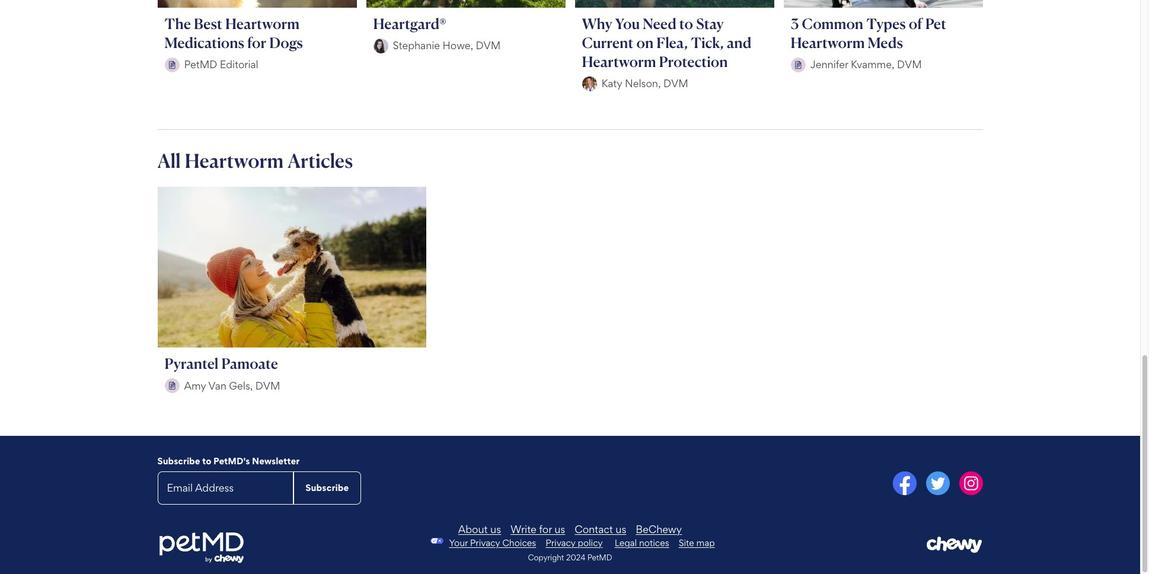 Task type: locate. For each thing, give the bounding box(es) containing it.
by image left jennifer
[[791, 57, 806, 72]]

petmd down medications
[[184, 58, 217, 71]]

1 horizontal spatial for
[[540, 523, 552, 536]]

us for contact us
[[616, 523, 627, 536]]

for right write
[[540, 523, 552, 536]]

to inside why you need to stay current on flea, tick, and heartworm protection
[[680, 15, 694, 33]]

for inside the best heartworm medications for dogs
[[247, 34, 267, 51]]

3 us from the left
[[616, 523, 627, 536]]

write for us link
[[511, 523, 566, 536]]

dvm down protection
[[664, 77, 689, 90]]

0 horizontal spatial us
[[491, 523, 501, 536]]

0 horizontal spatial to
[[202, 456, 212, 467]]

heartworm
[[225, 15, 300, 33], [791, 34, 865, 51], [582, 53, 657, 70], [185, 149, 284, 172]]

1 horizontal spatial subscribe
[[306, 482, 349, 494]]

of
[[909, 15, 923, 33]]

amy van gels, dvm
[[184, 379, 280, 392]]

subscribe inside button
[[306, 482, 349, 494]]

for
[[247, 34, 267, 51], [540, 523, 552, 536]]

to up flea,
[[680, 15, 694, 33]]

privacy down about petmd 'element'
[[546, 538, 576, 549]]

1 vertical spatial petmd
[[588, 553, 613, 563]]

heartworm inside 3 common types of pet heartworm meds
[[791, 34, 865, 51]]

privacy policy link
[[546, 538, 603, 549]]

heartgard®
[[374, 15, 446, 33]]

and
[[727, 34, 752, 51]]

by image
[[374, 38, 388, 53], [791, 57, 806, 72], [582, 76, 597, 91], [165, 379, 179, 393]]

privacy policy
[[546, 538, 603, 549]]

0 horizontal spatial for
[[247, 34, 267, 51]]

0 vertical spatial subscribe
[[158, 456, 200, 467]]

by image left stephanie
[[374, 38, 388, 53]]

your privacy choices link
[[449, 538, 537, 549]]

privacy inside 'link'
[[546, 538, 576, 549]]

petmd
[[184, 58, 217, 71], [588, 553, 613, 563]]

instagram image
[[960, 472, 983, 495]]

medications
[[165, 34, 244, 51]]

katy
[[602, 77, 623, 90]]

types
[[867, 15, 906, 33]]

2 horizontal spatial us
[[616, 523, 627, 536]]

jennifer
[[811, 58, 849, 71]]

for up editorial
[[247, 34, 267, 51]]

articles
[[288, 149, 353, 172]]

dvm right gels,
[[256, 379, 280, 392]]

None email field
[[158, 472, 294, 505]]

bechewy
[[636, 523, 682, 536]]

subscribe to petmd's newsletter
[[158, 456, 300, 467]]

by image left amy
[[165, 379, 179, 393]]

jennifer kvamme, dvm
[[811, 58, 922, 71]]

0 vertical spatial petmd
[[184, 58, 217, 71]]

on
[[637, 34, 654, 51]]

1 us from the left
[[491, 523, 501, 536]]

facebook image
[[893, 472, 917, 495]]

2 us from the left
[[555, 523, 566, 536]]

your
[[449, 538, 468, 549]]

1 vertical spatial subscribe
[[306, 482, 349, 494]]

0 horizontal spatial petmd
[[184, 58, 217, 71]]

us up privacy policy
[[555, 523, 566, 536]]

van
[[208, 379, 227, 392]]

by image for why you need to stay current on flea, tick, and heartworm protection
[[582, 76, 597, 91]]

privacy
[[470, 538, 500, 549], [546, 538, 576, 549]]

about petmd element
[[297, 523, 844, 536]]

us
[[491, 523, 501, 536], [555, 523, 566, 536], [616, 523, 627, 536]]

0 vertical spatial to
[[680, 15, 694, 33]]

1 horizontal spatial us
[[555, 523, 566, 536]]

petmd down 'policy'
[[588, 553, 613, 563]]

2 privacy from the left
[[546, 538, 576, 549]]

us up legal
[[616, 523, 627, 536]]

your privacy choices
[[449, 538, 537, 549]]

the best heartworm medications for dogs
[[165, 15, 303, 51]]

1 vertical spatial to
[[202, 456, 212, 467]]

dvm right howe,
[[476, 39, 501, 52]]

my privacy choices image
[[426, 538, 449, 544]]

all
[[158, 149, 181, 172]]

us up your privacy choices
[[491, 523, 501, 536]]

2024
[[566, 553, 586, 563]]

by image for heartgard®
[[374, 38, 388, 53]]

to
[[680, 15, 694, 33], [202, 456, 212, 467]]

pyrantel pamoate
[[165, 355, 278, 373]]

privacy down about us link
[[470, 538, 500, 549]]

to left 'petmd's'
[[202, 456, 212, 467]]

site map link
[[679, 538, 715, 549]]

by image left katy
[[582, 76, 597, 91]]

1 vertical spatial for
[[540, 523, 552, 536]]

dvm for 3 common types of pet heartworm meds
[[898, 58, 922, 71]]

contact
[[575, 523, 613, 536]]

0 horizontal spatial subscribe
[[158, 456, 200, 467]]

stephanie howe, dvm
[[393, 39, 501, 52]]

copyright
[[528, 553, 564, 563]]

0 vertical spatial for
[[247, 34, 267, 51]]

dvm down meds
[[898, 58, 922, 71]]

dogs
[[270, 34, 303, 51]]

subscribe
[[158, 456, 200, 467], [306, 482, 349, 494]]

social element
[[575, 472, 983, 498]]

pamoate
[[222, 355, 278, 373]]

petmd's
[[214, 456, 250, 467]]

dvm
[[476, 39, 501, 52], [898, 58, 922, 71], [664, 77, 689, 90], [256, 379, 280, 392]]

0 horizontal spatial privacy
[[470, 538, 500, 549]]

3 common types of pet heartworm meds
[[791, 15, 947, 51]]

1 horizontal spatial privacy
[[546, 538, 576, 549]]

1 horizontal spatial to
[[680, 15, 694, 33]]

legal element
[[615, 538, 715, 549]]



Task type: vqa. For each thing, say whether or not it's contained in the screenshot.
9mg
no



Task type: describe. For each thing, give the bounding box(es) containing it.
stephanie
[[393, 39, 440, 52]]

about
[[459, 523, 488, 536]]

privacy element
[[426, 538, 603, 549]]

newsletter
[[252, 456, 300, 467]]

map
[[697, 538, 715, 549]]

why you need to stay current on flea, tick, and heartworm protection
[[582, 15, 752, 70]]

nelson,
[[625, 77, 661, 90]]

the
[[165, 15, 191, 33]]

contact us
[[575, 523, 627, 536]]

petmd editorial
[[184, 58, 258, 71]]

common
[[802, 15, 864, 33]]

by image
[[165, 57, 179, 72]]

policy
[[578, 538, 603, 549]]

stay
[[697, 15, 724, 33]]

gels,
[[229, 379, 253, 392]]

all heartworm articles
[[158, 149, 353, 172]]

petmd home image
[[158, 531, 245, 565]]

tick,
[[691, 34, 724, 51]]

legal notices
[[615, 538, 670, 549]]

heartworm inside why you need to stay current on flea, tick, and heartworm protection
[[582, 53, 657, 70]]

legal notices link
[[615, 538, 670, 549]]

write
[[511, 523, 537, 536]]

need
[[643, 15, 677, 33]]

why
[[582, 15, 613, 33]]

notices
[[640, 538, 670, 549]]

by image for pyrantel pamoate
[[165, 379, 179, 393]]

chewy logo image
[[927, 536, 983, 553]]

katy nelson, dvm
[[602, 77, 689, 90]]

current
[[582, 34, 634, 51]]

1 horizontal spatial petmd
[[588, 553, 613, 563]]

about us
[[459, 523, 501, 536]]

by image for 3 common types of pet heartworm meds
[[791, 57, 806, 72]]

best
[[194, 15, 222, 33]]

flea,
[[657, 34, 688, 51]]

amy
[[184, 379, 206, 392]]

bechewy link
[[636, 523, 682, 536]]

subscribe button
[[294, 472, 361, 505]]

1 privacy from the left
[[470, 538, 500, 549]]

write for us
[[511, 523, 566, 536]]

dvm for why you need to stay current on flea, tick, and heartworm protection
[[664, 77, 689, 90]]

choices
[[503, 538, 537, 549]]

subscribe for subscribe
[[306, 482, 349, 494]]

twitter image
[[927, 472, 950, 495]]

contact us link
[[575, 523, 627, 536]]

editorial
[[220, 58, 258, 71]]

about us link
[[459, 523, 501, 536]]

pyrantel
[[165, 355, 219, 373]]

you
[[616, 15, 640, 33]]

site map
[[679, 538, 715, 549]]

heartworm inside the best heartworm medications for dogs
[[225, 15, 300, 33]]

kvamme,
[[851, 58, 895, 71]]

legal
[[615, 538, 637, 549]]

us for about us
[[491, 523, 501, 536]]

protection
[[660, 53, 728, 70]]

meds
[[868, 34, 904, 51]]

howe,
[[443, 39, 474, 52]]

subscribe for subscribe to petmd's newsletter
[[158, 456, 200, 467]]

pet
[[926, 15, 947, 33]]

copyright 2024 petmd
[[528, 553, 613, 563]]

3
[[791, 15, 800, 33]]

dvm for heartgard®
[[476, 39, 501, 52]]

site
[[679, 538, 695, 549]]



